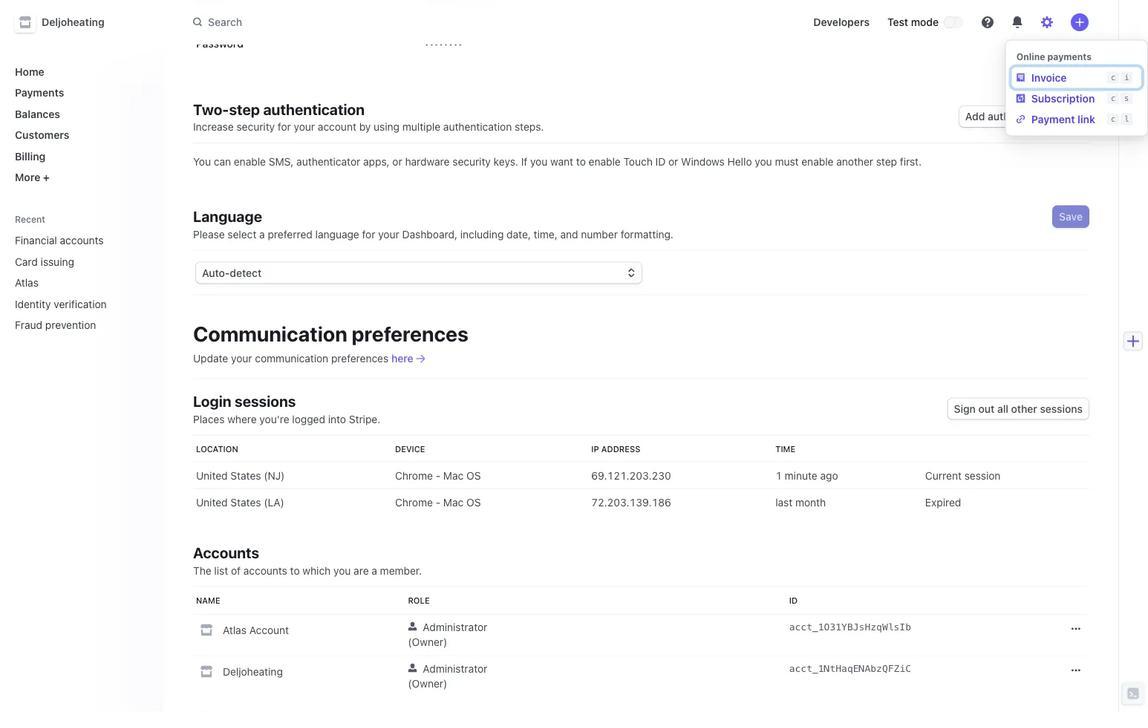 Task type: locate. For each thing, give the bounding box(es) containing it.
2 horizontal spatial enable
[[802, 156, 834, 168]]

1 horizontal spatial security
[[453, 156, 491, 168]]

2 horizontal spatial step
[[1061, 111, 1083, 123]]

accounts inside "link"
[[60, 234, 104, 247]]

your inside language please select a preferred language for your dashboard, including date, time, and number formatting.
[[378, 228, 399, 241]]

0 vertical spatial deljoheating
[[42, 16, 105, 28]]

1 horizontal spatial or
[[668, 156, 678, 168]]

united for united states (nj)
[[196, 470, 228, 482]]

(owner) for deljoheating
[[408, 678, 447, 690]]

states up united states (la)
[[231, 470, 261, 482]]

invoice
[[1031, 71, 1067, 84]]

1 united from the top
[[196, 470, 228, 482]]

1 vertical spatial atlas
[[223, 624, 247, 637]]

0 vertical spatial for
[[278, 121, 291, 133]]

payments link
[[9, 81, 152, 105]]

accounts up card issuing link
[[60, 234, 104, 247]]

0 horizontal spatial or
[[392, 156, 402, 168]]

increase
[[193, 121, 234, 133]]

your
[[294, 121, 315, 133], [378, 228, 399, 241], [231, 353, 252, 365]]

svg image for atlas account
[[1072, 625, 1081, 634]]

0 horizontal spatial to
[[290, 565, 300, 577]]

1 horizontal spatial your
[[294, 121, 315, 133]]

0 horizontal spatial sessions
[[235, 393, 296, 410]]

more +
[[15, 171, 50, 183]]

c inside menu item
[[1111, 94, 1116, 103]]

-
[[436, 470, 441, 482], [436, 497, 441, 509]]

1 vertical spatial deljoheating
[[223, 666, 283, 678]]

can
[[214, 156, 231, 168]]

financial accounts
[[15, 234, 104, 247]]

current
[[925, 470, 962, 482]]

0 horizontal spatial deljoheating
[[42, 16, 105, 28]]

0 vertical spatial to
[[576, 156, 586, 168]]

1 vertical spatial chrome
[[395, 497, 433, 509]]

2 c from the top
[[1111, 94, 1116, 103]]

1 vertical spatial a
[[372, 565, 377, 577]]

authentication up account
[[263, 101, 365, 118]]

hello
[[728, 156, 752, 168]]

security left keys. on the left top
[[453, 156, 491, 168]]

0 vertical spatial states
[[231, 470, 261, 482]]

online payments group
[[1009, 67, 1145, 130]]

preferences
[[352, 322, 469, 346], [331, 353, 389, 365]]

0 horizontal spatial you
[[334, 565, 351, 577]]

two-step authentication increase security for your account by using multiple authentication steps.
[[193, 101, 544, 133]]

accounts right of
[[243, 565, 287, 577]]

invoice menu item
[[1012, 67, 1142, 88]]

states
[[231, 470, 261, 482], [231, 497, 261, 509]]

1 horizontal spatial deljoheating
[[223, 666, 283, 678]]

0 vertical spatial accounts
[[60, 234, 104, 247]]

chrome        -        mac os
[[395, 470, 481, 482], [395, 497, 481, 509]]

1 vertical spatial to
[[290, 565, 300, 577]]

atlas inside atlas link
[[15, 277, 39, 289]]

0 horizontal spatial security
[[237, 121, 275, 133]]

0 horizontal spatial id
[[656, 156, 666, 168]]

to right want
[[576, 156, 586, 168]]

1 enable from the left
[[234, 156, 266, 168]]

1 minute ago
[[776, 470, 838, 482]]

hardware
[[405, 156, 450, 168]]

login
[[193, 393, 231, 410]]

c left i
[[1111, 73, 1116, 82]]

72.203.139.186
[[591, 497, 671, 509]]

1 svg image from the top
[[1072, 625, 1081, 634]]

atlas down card
[[15, 277, 39, 289]]

2 or from the left
[[668, 156, 678, 168]]

1 chrome        -        mac os from the top
[[395, 470, 481, 482]]

enable right must
[[802, 156, 834, 168]]

deljoheating down atlas account
[[223, 666, 283, 678]]

c inside menu item
[[1111, 73, 1116, 82]]

2 united from the top
[[196, 497, 228, 509]]

c for payment link
[[1111, 114, 1116, 124]]

states down united states (nj) on the bottom left
[[231, 497, 261, 509]]

1 vertical spatial chrome        -        mac os
[[395, 497, 481, 509]]

for
[[278, 121, 291, 133], [362, 228, 375, 241]]

united down united states (nj) on the bottom left
[[196, 497, 228, 509]]

prevention
[[45, 319, 96, 331]]

a right are
[[372, 565, 377, 577]]

united down 'location'
[[196, 470, 228, 482]]

windows
[[681, 156, 725, 168]]

0 vertical spatial a
[[259, 228, 265, 241]]

2 horizontal spatial authentication
[[988, 111, 1059, 123]]

1 c from the top
[[1111, 73, 1116, 82]]

0 horizontal spatial step
[[229, 101, 260, 118]]

recent element
[[0, 228, 163, 337]]

recent navigation links element
[[0, 213, 163, 337]]

mode
[[911, 16, 939, 28]]

1 horizontal spatial sessions
[[1040, 403, 1083, 415]]

0 horizontal spatial atlas
[[15, 277, 39, 289]]

1 horizontal spatial atlas
[[223, 624, 247, 637]]

financial
[[15, 234, 57, 247]]

2 chrome from the top
[[395, 497, 433, 509]]

accounts
[[60, 234, 104, 247], [243, 565, 287, 577]]

invoice link
[[1017, 70, 1067, 85]]

0 vertical spatial administrator
[[423, 621, 488, 634]]

1 horizontal spatial accounts
[[243, 565, 287, 577]]

1 - from the top
[[436, 470, 441, 482]]

3 c from the top
[[1111, 114, 1116, 124]]

preferences down 'communication preferences'
[[331, 353, 389, 365]]

2 svg image from the top
[[1072, 667, 1081, 675]]

to
[[576, 156, 586, 168], [290, 565, 300, 577]]

id up acct_1o31ybjshzqwlsib
[[789, 596, 798, 606]]

0 horizontal spatial a
[[259, 228, 265, 241]]

all
[[998, 403, 1009, 415]]

sessions inside button
[[1040, 403, 1083, 415]]

- for 69.121.203.230
[[436, 470, 441, 482]]

add authentication step
[[966, 111, 1083, 123]]

or left windows
[[668, 156, 678, 168]]

security right increase
[[237, 121, 275, 133]]

1 mac from the top
[[443, 470, 464, 482]]

2 administrator from the top
[[423, 663, 488, 675]]

logged
[[292, 413, 325, 426]]

customers link
[[9, 123, 152, 147]]

role
[[408, 596, 430, 606]]

2 chrome        -        mac os from the top
[[395, 497, 481, 509]]

auto-detect
[[202, 267, 262, 279]]

account
[[249, 624, 289, 637]]

please
[[193, 228, 225, 241]]

1 vertical spatial mac
[[443, 497, 464, 509]]

identity verification
[[15, 298, 107, 310]]

0 vertical spatial chrome
[[395, 470, 433, 482]]

0 vertical spatial chrome        -        mac os
[[395, 470, 481, 482]]

for inside language please select a preferred language for your dashboard, including date, time, and number formatting.
[[362, 228, 375, 241]]

login sessions places where you're logged into stripe.
[[193, 393, 380, 426]]

search
[[208, 16, 242, 28]]

1 horizontal spatial step
[[876, 156, 897, 168]]

1 administrator from the top
[[423, 621, 488, 634]]

or
[[392, 156, 402, 168], [668, 156, 678, 168]]

authentication
[[263, 101, 365, 118], [988, 111, 1059, 123], [443, 121, 512, 133]]

fraud
[[15, 319, 42, 331]]

s
[[1124, 94, 1129, 103]]

sessions right "other"
[[1040, 403, 1083, 415]]

1 vertical spatial your
[[378, 228, 399, 241]]

0 vertical spatial c
[[1111, 73, 1116, 82]]

test mode
[[888, 16, 939, 28]]

svg image
[[1072, 625, 1081, 634], [1072, 667, 1081, 675]]

identity
[[15, 298, 51, 310]]

you left must
[[755, 156, 772, 168]]

authenticator
[[296, 156, 360, 168]]

auto-detect button
[[196, 263, 642, 284]]

save button
[[1053, 206, 1089, 228]]

other
[[1011, 403, 1038, 415]]

1 os from the top
[[467, 470, 481, 482]]

c inside payment link menu item
[[1111, 114, 1116, 124]]

your inside the two-step authentication increase security for your account by using multiple authentication steps.
[[294, 121, 315, 133]]

notifications image
[[1012, 16, 1024, 28]]

current session
[[925, 470, 1001, 482]]

your right the update
[[231, 353, 252, 365]]

1 states from the top
[[231, 470, 261, 482]]

authentication up keys. on the left top
[[443, 121, 512, 133]]

c left s
[[1111, 94, 1116, 103]]

os
[[467, 470, 481, 482], [467, 497, 481, 509]]

preferences up the here link at left
[[352, 322, 469, 346]]

online payments
[[1017, 52, 1092, 62]]

two-
[[193, 101, 229, 118]]

0 horizontal spatial for
[[278, 121, 291, 133]]

by
[[359, 121, 371, 133]]

settings image
[[1041, 16, 1053, 28]]

enable right can
[[234, 156, 266, 168]]

ip
[[591, 445, 599, 454]]

1 vertical spatial administrator
[[423, 663, 488, 675]]

3 enable from the left
[[802, 156, 834, 168]]

l
[[1124, 114, 1129, 124]]

you right if
[[530, 156, 548, 168]]

1 horizontal spatial enable
[[589, 156, 621, 168]]

1 vertical spatial os
[[467, 497, 481, 509]]

a right select
[[259, 228, 265, 241]]

out
[[979, 403, 995, 415]]

0 horizontal spatial enable
[[234, 156, 266, 168]]

1 (owner) from the top
[[408, 636, 447, 648]]

dashboard,
[[402, 228, 458, 241]]

payment link
[[1031, 113, 1096, 125]]

1 vertical spatial states
[[231, 497, 261, 509]]

balances link
[[9, 102, 152, 126]]

deljoheating inside button
[[42, 16, 105, 28]]

payment link menu item
[[1012, 109, 1142, 130]]

2 (owner) from the top
[[408, 678, 447, 690]]

1 horizontal spatial a
[[372, 565, 377, 577]]

1 vertical spatial united
[[196, 497, 228, 509]]

2 states from the top
[[231, 497, 261, 509]]

you left are
[[334, 565, 351, 577]]

mac for 69.121.203.230
[[443, 470, 464, 482]]

1 vertical spatial svg image
[[1072, 667, 1081, 675]]

1 chrome from the top
[[395, 470, 433, 482]]

1 horizontal spatial authentication
[[443, 121, 512, 133]]

are
[[354, 565, 369, 577]]

formatting.
[[621, 228, 674, 241]]

enable left touch
[[589, 156, 621, 168]]

chrome        -        mac os for 72.203.139.186
[[395, 497, 481, 509]]

0 vertical spatial svg image
[[1072, 625, 1081, 634]]

0 vertical spatial (owner)
[[408, 636, 447, 648]]

authentication down subscription link
[[988, 111, 1059, 123]]

2 vertical spatial c
[[1111, 114, 1116, 124]]

sessions up you're
[[235, 393, 296, 410]]

2 mac from the top
[[443, 497, 464, 509]]

c left l on the top right of page
[[1111, 114, 1116, 124]]

0 vertical spatial security
[[237, 121, 275, 133]]

chrome        -        mac os for 69.121.203.230
[[395, 470, 481, 482]]

customers
[[15, 129, 69, 141]]

chrome
[[395, 470, 433, 482], [395, 497, 433, 509]]

stripe.
[[349, 413, 380, 426]]

your left account
[[294, 121, 315, 133]]

1 vertical spatial accounts
[[243, 565, 287, 577]]

0 vertical spatial os
[[467, 470, 481, 482]]

2 - from the top
[[436, 497, 441, 509]]

2 os from the top
[[467, 497, 481, 509]]

1 horizontal spatial for
[[362, 228, 375, 241]]

0 vertical spatial id
[[656, 156, 666, 168]]

last
[[776, 497, 793, 509]]

united states (nj)
[[196, 470, 285, 482]]

touch
[[624, 156, 653, 168]]

preferred
[[268, 228, 313, 241]]

1 vertical spatial (owner)
[[408, 678, 447, 690]]

os for 69.121.203.230
[[467, 470, 481, 482]]

places
[[193, 413, 225, 426]]

id right touch
[[656, 156, 666, 168]]

0 vertical spatial mac
[[443, 470, 464, 482]]

verification
[[54, 298, 107, 310]]

a inside language please select a preferred language for your dashboard, including date, time, and number formatting.
[[259, 228, 265, 241]]

accounts inside accounts the list of accounts to which you are a member.
[[243, 565, 287, 577]]

0 horizontal spatial your
[[231, 353, 252, 365]]

1 vertical spatial -
[[436, 497, 441, 509]]

2 vertical spatial your
[[231, 353, 252, 365]]

0 horizontal spatial accounts
[[60, 234, 104, 247]]

step inside the two-step authentication increase security for your account by using multiple authentication steps.
[[229, 101, 260, 118]]

1 vertical spatial c
[[1111, 94, 1116, 103]]

deljoheating up home link
[[42, 16, 105, 28]]

last month
[[776, 497, 826, 509]]

1 or from the left
[[392, 156, 402, 168]]

(owner) for atlas account
[[408, 636, 447, 648]]

device
[[395, 445, 425, 454]]

security inside the two-step authentication increase security for your account by using multiple authentication steps.
[[237, 121, 275, 133]]

2 horizontal spatial your
[[378, 228, 399, 241]]

1 horizontal spatial id
[[789, 596, 798, 606]]

if
[[521, 156, 528, 168]]

subscription menu item
[[1012, 88, 1142, 109]]

account
[[318, 121, 356, 133]]

using
[[374, 121, 400, 133]]

0 vertical spatial united
[[196, 470, 228, 482]]

or right apps,
[[392, 156, 402, 168]]

atlas left account
[[223, 624, 247, 637]]

language please select a preferred language for your dashboard, including date, time, and number formatting.
[[193, 208, 674, 241]]

for up sms,
[[278, 121, 291, 133]]

you
[[530, 156, 548, 168], [755, 156, 772, 168], [334, 565, 351, 577]]

0 vertical spatial -
[[436, 470, 441, 482]]

united for united states (la)
[[196, 497, 228, 509]]

to left which
[[290, 565, 300, 577]]

for right language
[[362, 228, 375, 241]]

0 vertical spatial your
[[294, 121, 315, 133]]

united
[[196, 470, 228, 482], [196, 497, 228, 509]]

communication preferences
[[193, 322, 469, 346]]

your left dashboard, at the left of page
[[378, 228, 399, 241]]

1 vertical spatial for
[[362, 228, 375, 241]]

0 vertical spatial atlas
[[15, 277, 39, 289]]

chrome for (nj)
[[395, 470, 433, 482]]

1 horizontal spatial to
[[576, 156, 586, 168]]



Task type: vqa. For each thing, say whether or not it's contained in the screenshot.
bottommost Your
yes



Task type: describe. For each thing, give the bounding box(es) containing it.
1
[[776, 470, 782, 482]]

identity verification link
[[9, 292, 131, 316]]

test
[[888, 16, 908, 28]]

minute
[[785, 470, 818, 482]]

multiple
[[402, 121, 441, 133]]

you
[[193, 156, 211, 168]]

here
[[391, 353, 413, 365]]

deljoheating button
[[15, 12, 119, 33]]

password
[[196, 38, 244, 50]]

recent
[[15, 214, 45, 224]]

step inside popup button
[[1061, 111, 1083, 123]]

united states (la)
[[196, 497, 284, 509]]

and
[[560, 228, 578, 241]]

c for subscription
[[1111, 94, 1116, 103]]

issuing
[[41, 256, 74, 268]]

communication
[[255, 353, 328, 365]]

sign out all other sessions
[[954, 403, 1083, 415]]

ip address
[[591, 445, 641, 454]]

home link
[[9, 59, 152, 84]]

1 vertical spatial preferences
[[331, 353, 389, 365]]

payment
[[1031, 113, 1075, 125]]

payment link link
[[1017, 112, 1096, 127]]

states for (la)
[[231, 497, 261, 509]]

time,
[[534, 228, 558, 241]]

name
[[196, 596, 220, 606]]

0 horizontal spatial authentication
[[263, 101, 365, 118]]

sessions inside login sessions places where you're logged into stripe.
[[235, 393, 296, 410]]

1 vertical spatial security
[[453, 156, 491, 168]]

+
[[43, 171, 50, 183]]

i
[[1124, 73, 1129, 82]]

69.121.203.230
[[591, 470, 671, 482]]

c for invoice
[[1111, 73, 1116, 82]]

date,
[[507, 228, 531, 241]]

month
[[796, 497, 826, 509]]

administrator for deljoheating
[[423, 663, 488, 675]]

card issuing
[[15, 256, 74, 268]]

for inside the two-step authentication increase security for your account by using multiple authentication steps.
[[278, 121, 291, 133]]

Search text field
[[184, 9, 603, 36]]

authentication inside popup button
[[988, 111, 1059, 123]]

acct_1nthaqenabzqfzic
[[789, 664, 911, 675]]

including
[[460, 228, 504, 241]]

acct_1o31ybjshzqwlsib
[[789, 622, 911, 633]]

sign
[[954, 403, 976, 415]]

add
[[966, 111, 985, 123]]

more
[[15, 171, 40, 183]]

add authentication step button
[[960, 107, 1089, 127]]

subscription
[[1031, 92, 1095, 104]]

detect
[[230, 267, 262, 279]]

want
[[550, 156, 574, 168]]

help image
[[982, 16, 994, 28]]

states for (nj)
[[231, 470, 261, 482]]

1 horizontal spatial you
[[530, 156, 548, 168]]

Search search field
[[184, 9, 603, 36]]

payments
[[15, 87, 64, 99]]

here link
[[391, 352, 425, 367]]

os for 72.203.139.186
[[467, 497, 481, 509]]

atlas link
[[9, 271, 131, 295]]

you're
[[260, 413, 289, 426]]

to inside accounts the list of accounts to which you are a member.
[[290, 565, 300, 577]]

payments
[[1048, 52, 1092, 62]]

subscription link
[[1017, 91, 1095, 106]]

online
[[1017, 52, 1045, 62]]

chrome for (la)
[[395, 497, 433, 509]]

fraud prevention link
[[9, 313, 131, 337]]

auto-
[[202, 267, 230, 279]]

atlas for atlas
[[15, 277, 39, 289]]

developers
[[814, 16, 870, 28]]

svg image for deljoheating
[[1072, 667, 1081, 675]]

location
[[196, 445, 238, 454]]

you inside accounts the list of accounts to which you are a member.
[[334, 565, 351, 577]]

apps,
[[363, 156, 390, 168]]

session
[[965, 470, 1001, 482]]

a inside accounts the list of accounts to which you are a member.
[[372, 565, 377, 577]]

communication
[[193, 322, 347, 346]]

list
[[214, 565, 228, 577]]

the
[[193, 565, 211, 577]]

1 vertical spatial id
[[789, 596, 798, 606]]

billing link
[[9, 144, 152, 168]]

which
[[303, 565, 331, 577]]

0 vertical spatial preferences
[[352, 322, 469, 346]]

atlas for atlas account
[[223, 624, 247, 637]]

2 horizontal spatial you
[[755, 156, 772, 168]]

home
[[15, 65, 44, 78]]

where
[[227, 413, 257, 426]]

administrator for atlas account
[[423, 621, 488, 634]]

card
[[15, 256, 38, 268]]

core navigation links element
[[9, 59, 152, 189]]

you can enable sms, authenticator apps, or hardware security keys. if you want to enable touch id or windows hello you must enable another step first.
[[193, 156, 922, 168]]

another
[[837, 156, 874, 168]]

time
[[776, 445, 796, 454]]

save
[[1059, 211, 1083, 223]]

of
[[231, 565, 241, 577]]

expired
[[925, 497, 961, 509]]

financial accounts link
[[9, 228, 131, 253]]

mac for 72.203.139.186
[[443, 497, 464, 509]]

- for 72.203.139.186
[[436, 497, 441, 509]]

fraud prevention
[[15, 319, 96, 331]]

2 enable from the left
[[589, 156, 621, 168]]

select
[[228, 228, 257, 241]]

sms,
[[269, 156, 294, 168]]

number
[[581, 228, 618, 241]]

(nj)
[[264, 470, 285, 482]]

sign out all other sessions button
[[948, 399, 1089, 420]]



